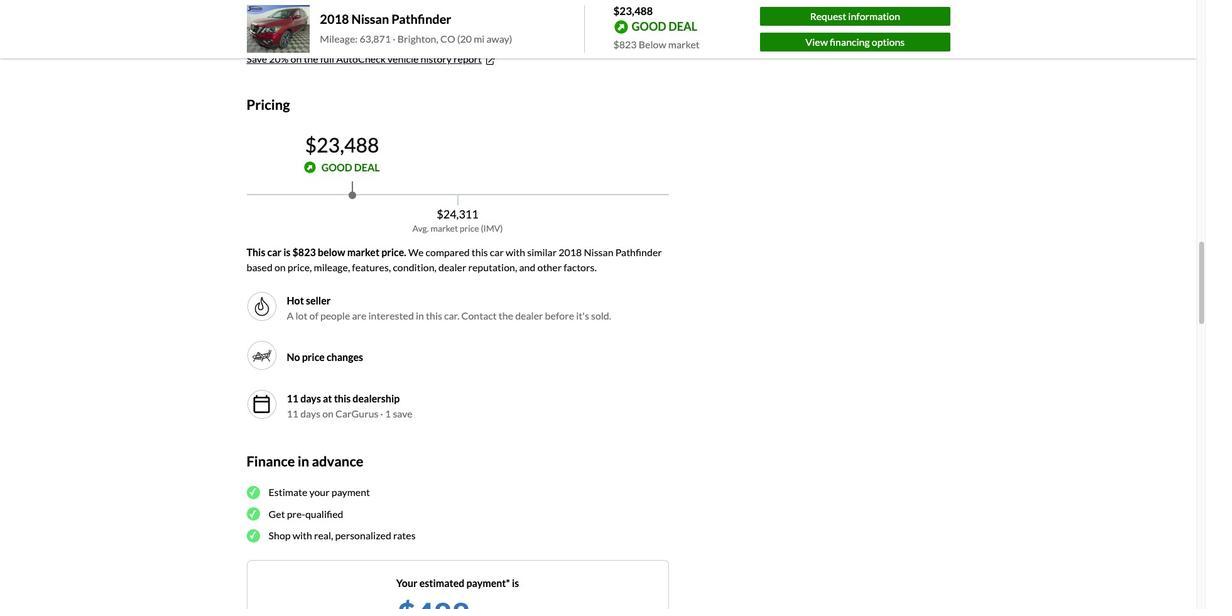 Task type: vqa. For each thing, say whether or not it's contained in the screenshot.
"pathfinder" inside the We compared this car with similar 2018 Nissan Pathfinder based on price, mileage, features, condition, dealer reputation, and other factors.
yes



Task type: locate. For each thing, give the bounding box(es) containing it.
0 horizontal spatial this
[[334, 392, 351, 404]]

vehicle
[[388, 53, 419, 65]]

1 car from the left
[[267, 246, 281, 258]]

estimated
[[419, 577, 464, 589]]

on left price,
[[274, 261, 286, 273]]

hot
[[287, 294, 304, 306]]

nissan up factors.
[[584, 246, 613, 258]]

$823
[[613, 38, 637, 50], [292, 246, 316, 258]]

vehicle
[[267, 28, 299, 40]]

2 11 from the top
[[287, 408, 298, 419]]

and
[[519, 261, 535, 273]]

1 left save
[[385, 408, 391, 419]]

this right at
[[334, 392, 351, 404]]

1 vertical spatial pathfinder
[[615, 246, 662, 258]]

2018 inside we compared this car with similar 2018 nissan pathfinder based on price, mileage, features, condition, dealer reputation, and other factors.
[[559, 246, 582, 258]]

nissan inside 2018 nissan pathfinder mileage: 63,871 · brighton, co (20 mi away)
[[351, 12, 389, 27]]

before
[[545, 310, 574, 321]]

2 days from the top
[[300, 408, 320, 419]]

view
[[805, 36, 828, 48]]

dealer left before
[[515, 310, 543, 321]]

0 vertical spatial price
[[460, 223, 479, 234]]

market inside $24,311 avg. market price (imv)
[[431, 223, 458, 234]]

deal
[[668, 19, 697, 33]]

0 horizontal spatial car
[[267, 246, 281, 258]]

condition,
[[393, 261, 437, 273]]

0 horizontal spatial pathfinder
[[392, 12, 451, 27]]

1 horizontal spatial in
[[416, 310, 424, 321]]

with inside we compared this car with similar 2018 nissan pathfinder based on price, mileage, features, condition, dealer reputation, and other factors.
[[506, 246, 525, 258]]

63,871
[[360, 33, 391, 45]]

1 horizontal spatial previous
[[336, 28, 374, 40]]

2 car from the left
[[490, 246, 504, 258]]

below
[[639, 38, 666, 50]]

1 vertical spatial this
[[426, 310, 442, 321]]

hot seller image
[[252, 296, 272, 316]]

0 vertical spatial previous
[[274, 13, 313, 25]]

0 vertical spatial days
[[300, 392, 321, 404]]

$823 left 'below'
[[613, 38, 637, 50]]

with up and
[[506, 246, 525, 258]]

estimate your payment
[[269, 486, 370, 498]]

get
[[269, 508, 285, 520]]

0 vertical spatial the
[[304, 53, 318, 65]]

11
[[287, 392, 298, 404], [287, 408, 298, 419]]

personalized
[[335, 530, 391, 542]]

$23,488
[[613, 4, 653, 18], [305, 132, 379, 157]]

0 horizontal spatial $823
[[292, 246, 316, 258]]

the right contact at bottom
[[499, 310, 513, 321]]

with left real,
[[293, 530, 312, 542]]

this
[[472, 246, 488, 258], [426, 310, 442, 321], [334, 392, 351, 404]]

advance
[[312, 453, 363, 470]]

based
[[247, 261, 273, 273]]

the inside hot seller a lot of people are interested in this car. contact the dealer before it's sold.
[[499, 310, 513, 321]]

1 vertical spatial the
[[499, 310, 513, 321]]

0 horizontal spatial in
[[298, 453, 309, 470]]

on right 20% on the left top of the page
[[291, 53, 302, 65]]

days left at
[[300, 392, 321, 404]]

0 vertical spatial in
[[416, 310, 424, 321]]

11 days at this dealership image
[[252, 394, 272, 414]]

a
[[287, 310, 294, 321]]

save
[[247, 53, 267, 65]]

hot seller a lot of people are interested in this car. contact the dealer before it's sold.
[[287, 294, 611, 321]]

information
[[848, 10, 900, 22]]

this inside we compared this car with similar 2018 nissan pathfinder based on price, mileage, features, condition, dealer reputation, and other factors.
[[472, 246, 488, 258]]

1 horizontal spatial this
[[426, 310, 442, 321]]

on down at
[[322, 408, 334, 419]]

1 horizontal spatial market
[[431, 223, 458, 234]]

days left cargurus
[[300, 408, 320, 419]]

market down the $24,311
[[431, 223, 458, 234]]

1 vertical spatial days
[[300, 408, 320, 419]]

nissan
[[351, 12, 389, 27], [584, 246, 613, 258]]

1 horizontal spatial $23,488
[[613, 4, 653, 18]]

2 horizontal spatial market
[[668, 38, 700, 50]]

0 horizontal spatial market
[[347, 246, 379, 258]]

0 horizontal spatial nissan
[[351, 12, 389, 27]]

features,
[[352, 261, 391, 273]]

2018 nissan pathfinder image
[[247, 5, 310, 53]]

in inside hot seller a lot of people are interested in this car. contact the dealer before it's sold.
[[416, 310, 424, 321]]

1 vertical spatial price
[[302, 351, 325, 363]]

$23,488 for good deal
[[305, 132, 379, 157]]

(20
[[457, 33, 472, 45]]

1 horizontal spatial pathfinder
[[615, 246, 662, 258]]

1 vertical spatial 2018
[[559, 246, 582, 258]]

other
[[537, 261, 562, 273]]

0 horizontal spatial $23,488
[[305, 132, 379, 157]]

0 horizontal spatial 1
[[266, 13, 272, 25]]

is right payment*
[[512, 577, 519, 589]]

0 vertical spatial market
[[668, 38, 700, 50]]

pathfinder
[[392, 12, 451, 27], [615, 246, 662, 258]]

1 vertical spatial 1
[[385, 408, 391, 419]]

0 vertical spatial ·
[[393, 33, 396, 45]]

1 vertical spatial 11
[[287, 408, 298, 419]]

this up reputation,
[[472, 246, 488, 258]]

1 horizontal spatial dealer
[[515, 310, 543, 321]]

1 vertical spatial dealer
[[515, 310, 543, 321]]

finance in advance
[[247, 453, 363, 470]]

real,
[[314, 530, 333, 542]]

is
[[283, 246, 291, 258], [512, 577, 519, 589]]

2018 up vehicle has one previous owner. on the top
[[320, 12, 349, 27]]

1 horizontal spatial with
[[506, 246, 525, 258]]

market up features,
[[347, 246, 379, 258]]

1 horizontal spatial 2018
[[559, 246, 582, 258]]

payment
[[332, 486, 370, 498]]

is up price,
[[283, 246, 291, 258]]

1 right vdpcheck icon
[[266, 13, 272, 25]]

this left 'car.'
[[426, 310, 442, 321]]

2 vertical spatial on
[[322, 408, 334, 419]]

request information
[[810, 10, 900, 22]]

dealer inside hot seller a lot of people are interested in this car. contact the dealer before it's sold.
[[515, 310, 543, 321]]

full
[[320, 53, 334, 65]]

· inside 11 days at this dealership 11 days on cargurus · 1 save
[[380, 408, 383, 419]]

2018 up factors.
[[559, 246, 582, 258]]

2 horizontal spatial on
[[322, 408, 334, 419]]

1 horizontal spatial nissan
[[584, 246, 613, 258]]

11 days at this dealership image
[[247, 389, 277, 419]]

1 horizontal spatial $823
[[613, 38, 637, 50]]

1 horizontal spatial is
[[512, 577, 519, 589]]

0 vertical spatial 11
[[287, 392, 298, 404]]

·
[[393, 33, 396, 45], [380, 408, 383, 419]]

car
[[267, 246, 281, 258], [490, 246, 504, 258]]

2 horizontal spatial this
[[472, 246, 488, 258]]

car right this
[[267, 246, 281, 258]]

0 horizontal spatial is
[[283, 246, 291, 258]]

$823 up price,
[[292, 246, 316, 258]]

0 vertical spatial this
[[472, 246, 488, 258]]

save
[[393, 408, 412, 419]]

with
[[506, 246, 525, 258], [293, 530, 312, 542]]

price,
[[288, 261, 312, 273]]

this inside hot seller a lot of people are interested in this car. contact the dealer before it's sold.
[[426, 310, 442, 321]]

0 vertical spatial $23,488
[[613, 4, 653, 18]]

price right no
[[302, 351, 325, 363]]

price down the $24,311
[[460, 223, 479, 234]]

0 vertical spatial pathfinder
[[392, 12, 451, 27]]

car up reputation,
[[490, 246, 504, 258]]

in right finance
[[298, 453, 309, 470]]

qualified
[[305, 508, 343, 520]]

shop with real, personalized rates
[[269, 530, 416, 542]]

1 vertical spatial ·
[[380, 408, 383, 419]]

previous up vehicle
[[274, 13, 313, 25]]

seller
[[306, 294, 331, 306]]

0 vertical spatial with
[[506, 246, 525, 258]]

$23,488 for $823
[[613, 4, 653, 18]]

the left full
[[304, 53, 318, 65]]

save 20% on the full autocheck vehicle history report image
[[484, 55, 496, 67]]

0 horizontal spatial ·
[[380, 408, 383, 419]]

1 horizontal spatial the
[[499, 310, 513, 321]]

no price changes image
[[247, 340, 277, 370], [252, 345, 272, 365]]

financing
[[830, 36, 870, 48]]

0 horizontal spatial dealer
[[438, 261, 466, 273]]

(imv)
[[481, 223, 503, 234]]

1 vertical spatial market
[[431, 223, 458, 234]]

· inside 2018 nissan pathfinder mileage: 63,871 · brighton, co (20 mi away)
[[393, 33, 396, 45]]

0 vertical spatial nissan
[[351, 12, 389, 27]]

0 horizontal spatial on
[[274, 261, 286, 273]]

· right 63,871
[[393, 33, 396, 45]]

request
[[810, 10, 846, 22]]

1 vertical spatial with
[[293, 530, 312, 542]]

people
[[320, 310, 350, 321]]

no
[[287, 351, 300, 363]]

co
[[440, 33, 455, 45]]

pathfinder inside 2018 nissan pathfinder mileage: 63,871 · brighton, co (20 mi away)
[[392, 12, 451, 27]]

vehicle has one previous owner.
[[267, 28, 406, 40]]

0 horizontal spatial previous
[[274, 13, 313, 25]]

0 horizontal spatial 2018
[[320, 12, 349, 27]]

good
[[321, 161, 352, 173]]

factors.
[[564, 261, 597, 273]]

0 vertical spatial on
[[291, 53, 302, 65]]

1 horizontal spatial 1
[[385, 408, 391, 419]]

1 vertical spatial on
[[274, 261, 286, 273]]

0 vertical spatial 2018
[[320, 12, 349, 27]]

market down "deal"
[[668, 38, 700, 50]]

0 vertical spatial $823
[[613, 38, 637, 50]]

your
[[396, 577, 417, 589]]

2 vertical spatial this
[[334, 392, 351, 404]]

1 horizontal spatial price
[[460, 223, 479, 234]]

previous up autocheck
[[336, 28, 374, 40]]

interested
[[368, 310, 414, 321]]

owner
[[315, 13, 344, 25]]

1 vertical spatial nissan
[[584, 246, 613, 258]]

· down dealership
[[380, 408, 383, 419]]

in right interested
[[416, 310, 424, 321]]

1 vertical spatial $23,488
[[305, 132, 379, 157]]

dealer down compared
[[438, 261, 466, 273]]

1 days from the top
[[300, 392, 321, 404]]

1 horizontal spatial on
[[291, 53, 302, 65]]

payment*
[[466, 577, 510, 589]]

on
[[291, 53, 302, 65], [274, 261, 286, 273], [322, 408, 334, 419]]

previous
[[274, 13, 313, 25], [336, 28, 374, 40]]

price
[[460, 223, 479, 234], [302, 351, 325, 363]]

contact
[[461, 310, 497, 321]]

0 horizontal spatial price
[[302, 351, 325, 363]]

rates
[[393, 530, 416, 542]]

1 vertical spatial in
[[298, 453, 309, 470]]

0 vertical spatial dealer
[[438, 261, 466, 273]]

1 horizontal spatial ·
[[393, 33, 396, 45]]

market
[[668, 38, 700, 50], [431, 223, 458, 234], [347, 246, 379, 258]]

no price changes
[[287, 351, 363, 363]]

1 horizontal spatial car
[[490, 246, 504, 258]]

nissan up 63,871
[[351, 12, 389, 27]]



Task type: describe. For each thing, give the bounding box(es) containing it.
view financing options button
[[760, 33, 950, 51]]

get pre-qualified
[[269, 508, 343, 520]]

this car is $823 below market price.
[[247, 246, 406, 258]]

lot
[[296, 310, 307, 321]]

report
[[454, 53, 482, 65]]

deal
[[354, 161, 380, 173]]

at
[[323, 392, 332, 404]]

reputation,
[[468, 261, 517, 273]]

compared
[[426, 246, 470, 258]]

one
[[318, 28, 334, 40]]

shop
[[269, 530, 291, 542]]

on inside 11 days at this dealership 11 days on cargurus · 1 save
[[322, 408, 334, 419]]

pre-
[[287, 508, 305, 520]]

autocheck
[[336, 53, 386, 65]]

11 days at this dealership 11 days on cargurus · 1 save
[[287, 392, 412, 419]]

your estimated payment* is
[[396, 577, 519, 589]]

2 vertical spatial market
[[347, 246, 379, 258]]

$823 below market
[[613, 38, 700, 50]]

cargurus
[[335, 408, 378, 419]]

on inside we compared this car with similar 2018 nissan pathfinder based on price, mileage, features, condition, dealer reputation, and other factors.
[[274, 261, 286, 273]]

20%
[[269, 53, 289, 65]]

request information button
[[760, 7, 950, 26]]

0 horizontal spatial the
[[304, 53, 318, 65]]

has
[[301, 28, 316, 40]]

pricing
[[247, 96, 290, 113]]

good deal
[[632, 19, 697, 33]]

your
[[309, 486, 330, 498]]

save 20% on the full autocheck vehicle history report link
[[247, 53, 496, 67]]

0 vertical spatial 1
[[266, 13, 272, 25]]

nissan inside we compared this car with similar 2018 nissan pathfinder based on price, mileage, features, condition, dealer reputation, and other factors.
[[584, 246, 613, 258]]

we
[[408, 246, 424, 258]]

are
[[352, 310, 366, 321]]

mi
[[474, 33, 485, 45]]

1 previous owner
[[266, 13, 344, 25]]

brighton,
[[397, 33, 438, 45]]

$24,311
[[437, 207, 478, 221]]

this
[[247, 246, 265, 258]]

this inside 11 days at this dealership 11 days on cargurus · 1 save
[[334, 392, 351, 404]]

changes
[[327, 351, 363, 363]]

save 20% on the full autocheck vehicle history report
[[247, 53, 482, 65]]

it's
[[576, 310, 589, 321]]

price.
[[381, 246, 406, 258]]

2018 nissan pathfinder mileage: 63,871 · brighton, co (20 mi away)
[[320, 12, 512, 45]]

dealer inside we compared this car with similar 2018 nissan pathfinder based on price, mileage, features, condition, dealer reputation, and other factors.
[[438, 261, 466, 273]]

owner.
[[376, 28, 406, 40]]

car.
[[444, 310, 459, 321]]

1 inside 11 days at this dealership 11 days on cargurus · 1 save
[[385, 408, 391, 419]]

below
[[318, 246, 345, 258]]

sold.
[[591, 310, 611, 321]]

1 vertical spatial $823
[[292, 246, 316, 258]]

mileage,
[[314, 261, 350, 273]]

mileage:
[[320, 33, 358, 45]]

we compared this car with similar 2018 nissan pathfinder based on price, mileage, features, condition, dealer reputation, and other factors.
[[247, 246, 662, 273]]

finance
[[247, 453, 295, 470]]

pathfinder inside we compared this car with similar 2018 nissan pathfinder based on price, mileage, features, condition, dealer reputation, and other factors.
[[615, 246, 662, 258]]

view financing options
[[805, 36, 905, 48]]

good deal
[[321, 161, 380, 173]]

similar
[[527, 246, 557, 258]]

1 vertical spatial is
[[512, 577, 519, 589]]

avg.
[[412, 223, 429, 234]]

1 vertical spatial previous
[[336, 28, 374, 40]]

options
[[872, 36, 905, 48]]

$24,311 avg. market price (imv)
[[412, 207, 503, 234]]

0 vertical spatial is
[[283, 246, 291, 258]]

good deal image
[[304, 162, 316, 174]]

0 horizontal spatial with
[[293, 530, 312, 542]]

market for $823
[[668, 38, 700, 50]]

hot seller image
[[247, 291, 277, 321]]

price inside $24,311 avg. market price (imv)
[[460, 223, 479, 234]]

2018 inside 2018 nissan pathfinder mileage: 63,871 · brighton, co (20 mi away)
[[320, 12, 349, 27]]

car inside we compared this car with similar 2018 nissan pathfinder based on price, mileage, features, condition, dealer reputation, and other factors.
[[490, 246, 504, 258]]

1 11 from the top
[[287, 392, 298, 404]]

estimate
[[269, 486, 307, 498]]

good
[[632, 19, 666, 33]]

history
[[421, 53, 452, 65]]

market for $24,311
[[431, 223, 458, 234]]

dealership
[[353, 392, 400, 404]]

of
[[309, 310, 318, 321]]

vdpcheck image
[[247, 13, 259, 25]]

away)
[[487, 33, 512, 45]]



